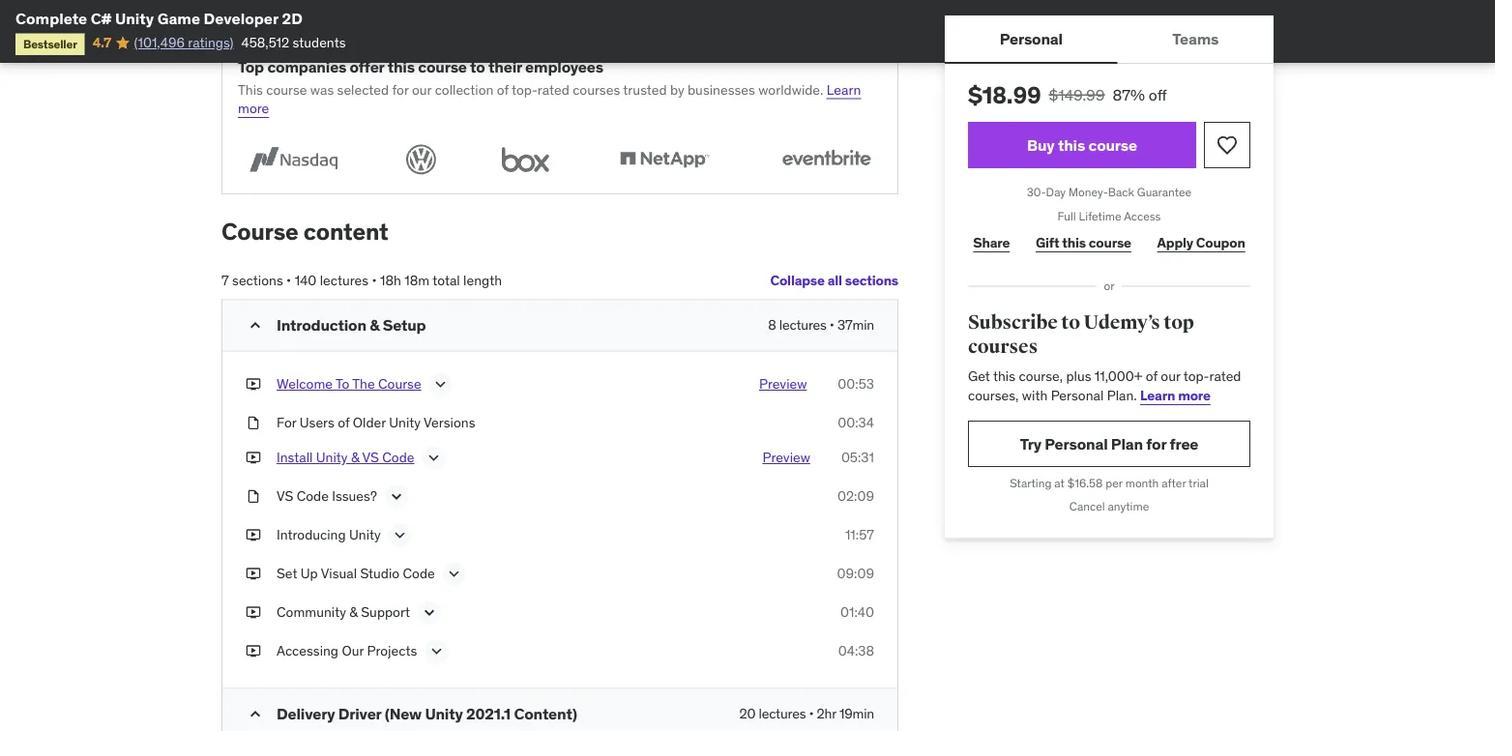 Task type: vqa. For each thing, say whether or not it's contained in the screenshot.
anytime
yes



Task type: locate. For each thing, give the bounding box(es) containing it.
2 xsmall image from the top
[[246, 564, 261, 583]]

0 vertical spatial learn
[[827, 81, 861, 98]]

0 vertical spatial top-
[[512, 81, 538, 98]]

2 vertical spatial code
[[403, 565, 435, 582]]

top- down top
[[1184, 368, 1210, 385]]

small image
[[246, 316, 265, 335], [246, 705, 265, 724]]

accessing our projects
[[277, 642, 417, 660]]

xsmall image left "vs code issues?"
[[246, 487, 261, 506]]

show lecture description image right studio
[[445, 564, 464, 584]]

1 vertical spatial show lecture description image
[[445, 564, 464, 584]]

courses down the employees
[[573, 81, 620, 98]]

code up introducing
[[297, 487, 329, 505]]

& left setup
[[370, 315, 380, 335]]

2d
[[282, 8, 303, 28]]

learn for top companies offer this course to their employees
[[827, 81, 861, 98]]

lectures
[[320, 271, 369, 289], [780, 317, 827, 334], [759, 705, 806, 722]]

code inside button
[[382, 449, 415, 466]]

more for subscribe to udemy's top courses
[[1178, 387, 1211, 404]]

nasdaq image
[[238, 141, 349, 178]]

1 vertical spatial top-
[[1184, 368, 1210, 385]]

buy this course
[[1027, 135, 1138, 155]]

2 horizontal spatial of
[[1146, 368, 1158, 385]]

0 horizontal spatial for
[[392, 81, 409, 98]]

top- down their
[[512, 81, 538, 98]]

37min
[[838, 317, 874, 334]]

0 horizontal spatial rated
[[538, 81, 570, 98]]

lectures right 8
[[780, 317, 827, 334]]

3 xsmall image from the top
[[246, 603, 261, 622]]

this right gift
[[1062, 234, 1086, 252]]

install unity & vs code
[[277, 449, 415, 466]]

1 vertical spatial more
[[1178, 387, 1211, 404]]

1 vertical spatial our
[[1161, 368, 1181, 385]]

unity right install
[[316, 449, 348, 466]]

selected
[[337, 81, 389, 98]]

course
[[222, 217, 299, 246], [378, 376, 421, 393]]

0 vertical spatial to
[[470, 57, 485, 76]]

course right the
[[378, 376, 421, 393]]

1 horizontal spatial for
[[1147, 434, 1167, 453]]

(new
[[385, 704, 422, 723]]

0 horizontal spatial to
[[470, 57, 485, 76]]

xsmall image left accessing
[[246, 642, 261, 661]]

1 vertical spatial to
[[1062, 310, 1080, 334]]

more down 'this'
[[238, 99, 269, 117]]

1 vertical spatial lectures
[[780, 317, 827, 334]]

access
[[1124, 208, 1161, 223]]

learn right the plan. at the bottom right
[[1141, 387, 1176, 404]]

sections right all
[[845, 271, 899, 289]]

personal down plus
[[1051, 387, 1104, 404]]

for
[[392, 81, 409, 98], [1147, 434, 1167, 453]]

3 xsmall image from the top
[[246, 487, 261, 506]]

1 vertical spatial learn more
[[1141, 387, 1211, 404]]

xsmall image
[[246, 375, 261, 394], [246, 448, 261, 467], [246, 487, 261, 506], [246, 526, 261, 545]]

0 vertical spatial &
[[370, 315, 380, 335]]

code right studio
[[403, 565, 435, 582]]

1 horizontal spatial of
[[497, 81, 509, 98]]

1 horizontal spatial learn more
[[1141, 387, 1211, 404]]

& left support at left
[[349, 603, 358, 621]]

0 vertical spatial more
[[238, 99, 269, 117]]

0 vertical spatial vs
[[362, 449, 379, 466]]

7 sections • 140 lectures • 18h 18m total length
[[222, 271, 502, 289]]

this right the offer
[[388, 57, 415, 76]]

• left 140
[[286, 271, 291, 289]]

1 horizontal spatial our
[[1161, 368, 1181, 385]]

(101,496
[[134, 34, 185, 51]]

458,512 students
[[241, 34, 346, 51]]

small image left delivery
[[246, 705, 265, 724]]

starting at $16.58 per month after trial cancel anytime
[[1010, 475, 1209, 514]]

rated
[[538, 81, 570, 98], [1210, 368, 1242, 385]]

show lecture description image up versions
[[431, 375, 450, 394]]

to
[[470, 57, 485, 76], [1062, 310, 1080, 334]]

0 horizontal spatial vs
[[277, 487, 293, 505]]

0 vertical spatial course
[[222, 217, 299, 246]]

issues?
[[332, 487, 377, 505]]

sections inside 'dropdown button'
[[845, 271, 899, 289]]

of down their
[[497, 81, 509, 98]]

versions
[[424, 414, 475, 432]]

small image for delivery
[[246, 705, 265, 724]]

11:57
[[845, 526, 874, 543]]

tab list containing personal
[[945, 15, 1274, 64]]

& for setup
[[370, 315, 380, 335]]

0 horizontal spatial course
[[222, 217, 299, 246]]

learn more
[[238, 81, 861, 117], [1141, 387, 1211, 404]]

for left free
[[1147, 434, 1167, 453]]

top
[[1164, 310, 1194, 334]]

course,
[[1019, 368, 1063, 385]]

1 vertical spatial course
[[378, 376, 421, 393]]

0 vertical spatial for
[[392, 81, 409, 98]]

1 xsmall image from the top
[[246, 375, 261, 394]]

businesses
[[688, 81, 755, 98]]

their
[[489, 57, 522, 76]]

for down 'top companies offer this course to their employees'
[[392, 81, 409, 98]]

xsmall image for introducing unity's show lecture description image
[[246, 526, 261, 545]]

1 horizontal spatial sections
[[845, 271, 899, 289]]

collapse all sections button
[[771, 261, 899, 300]]

learn for subscribe to udemy's top courses
[[1141, 387, 1176, 404]]

20 lectures • 2hr 19min
[[740, 705, 874, 722]]

xsmall image
[[246, 414, 261, 433], [246, 564, 261, 583], [246, 603, 261, 622], [246, 642, 261, 661]]

our right 11,000+
[[1161, 368, 1181, 385]]

0 vertical spatial small image
[[246, 316, 265, 335]]

share button
[[968, 224, 1015, 263]]

code
[[382, 449, 415, 466], [297, 487, 329, 505], [403, 565, 435, 582]]

xsmall image left install
[[246, 448, 261, 467]]

our down 'top companies offer this course to their employees'
[[412, 81, 432, 98]]

1 vertical spatial code
[[297, 487, 329, 505]]

xsmall image left for
[[246, 414, 261, 433]]

share
[[973, 234, 1010, 252]]

code down for users of older unity versions
[[382, 449, 415, 466]]

1 horizontal spatial rated
[[1210, 368, 1242, 385]]

more
[[238, 99, 269, 117], [1178, 387, 1211, 404]]

the
[[352, 376, 375, 393]]

1 vertical spatial &
[[351, 449, 359, 466]]

delivery
[[277, 704, 335, 723]]

at
[[1055, 475, 1065, 490]]

1 xsmall image from the top
[[246, 414, 261, 433]]

rated inside get this course, plus 11,000+ of our top-rated courses, with personal plan.
[[1210, 368, 1242, 385]]

course up back at the right
[[1089, 135, 1138, 155]]

•
[[286, 271, 291, 289], [372, 271, 377, 289], [830, 317, 835, 334], [809, 705, 814, 722]]

to left the udemy's
[[1062, 310, 1080, 334]]

1 horizontal spatial to
[[1062, 310, 1080, 334]]

2 xsmall image from the top
[[246, 448, 261, 467]]

0 horizontal spatial courses
[[573, 81, 620, 98]]

0 vertical spatial of
[[497, 81, 509, 98]]

0 vertical spatial preview
[[759, 376, 807, 393]]

show lecture description image up studio
[[391, 526, 410, 545]]

4.7
[[93, 34, 111, 51]]

lifetime
[[1079, 208, 1122, 223]]

this right buy
[[1058, 135, 1085, 155]]

1 vertical spatial courses
[[968, 335, 1038, 359]]

19min
[[840, 705, 874, 722]]

xsmall image left set
[[246, 564, 261, 583]]

top companies offer this course to their employees
[[238, 57, 604, 76]]

code for install unity & vs code
[[382, 449, 415, 466]]

0 horizontal spatial learn more
[[238, 81, 861, 117]]

teams
[[1173, 28, 1219, 48]]

of left older
[[338, 414, 350, 432]]

0 vertical spatial learn more link
[[238, 81, 861, 117]]

1 vertical spatial personal
[[1051, 387, 1104, 404]]

4 xsmall image from the top
[[246, 642, 261, 661]]

course up 7 on the top left of the page
[[222, 217, 299, 246]]

xsmall image left introducing
[[246, 526, 261, 545]]

1 horizontal spatial learn
[[1141, 387, 1176, 404]]

2 vertical spatial personal
[[1045, 434, 1108, 453]]

buy
[[1027, 135, 1055, 155]]

04:38
[[838, 642, 874, 660]]

course inside button
[[378, 376, 421, 393]]

2 vertical spatial &
[[349, 603, 358, 621]]

buy this course button
[[968, 122, 1197, 168]]

developer
[[204, 8, 279, 28]]

0 horizontal spatial top-
[[512, 81, 538, 98]]

starting
[[1010, 475, 1052, 490]]

to up collection
[[470, 57, 485, 76]]

0 vertical spatial lectures
[[320, 271, 369, 289]]

courses
[[573, 81, 620, 98], [968, 335, 1038, 359]]

lectures for delivery driver (new unity 2021.1 content)
[[759, 705, 806, 722]]

1 horizontal spatial courses
[[968, 335, 1038, 359]]

c#
[[91, 8, 112, 28]]

personal up $18.99
[[1000, 28, 1063, 48]]

1 vertical spatial learn
[[1141, 387, 1176, 404]]

2hr
[[817, 705, 836, 722]]

vs down install
[[277, 487, 293, 505]]

0 horizontal spatial learn
[[827, 81, 861, 98]]

0 vertical spatial personal
[[1000, 28, 1063, 48]]

• left "37min"
[[830, 317, 835, 334]]

show lecture description image for set up visual studio code
[[445, 564, 464, 584]]

students
[[293, 34, 346, 51]]

sections right 7 on the top left of the page
[[232, 271, 283, 289]]

xsmall image left welcome at the left
[[246, 375, 261, 394]]

preview down 8
[[759, 376, 807, 393]]

learn more link down the employees
[[238, 81, 861, 117]]

this
[[388, 57, 415, 76], [1058, 135, 1085, 155], [1062, 234, 1086, 252], [993, 368, 1016, 385]]

vs down older
[[362, 449, 379, 466]]

full
[[1058, 208, 1076, 223]]

0 horizontal spatial learn more link
[[238, 81, 861, 117]]

0 vertical spatial our
[[412, 81, 432, 98]]

learn more link up free
[[1141, 387, 1211, 404]]

our inside get this course, plus 11,000+ of our top-rated courses, with personal plan.
[[1161, 368, 1181, 385]]

1 horizontal spatial top-
[[1184, 368, 1210, 385]]

show lecture description image right issues?
[[387, 487, 406, 506]]

show lecture description image right the projects on the left bottom
[[427, 642, 446, 661]]

tab list
[[945, 15, 1274, 64]]

show lecture description image
[[431, 375, 450, 394], [387, 487, 406, 506], [391, 526, 410, 545], [427, 642, 446, 661]]

1 horizontal spatial learn more link
[[1141, 387, 1211, 404]]

1 small image from the top
[[246, 316, 265, 335]]

plan
[[1111, 434, 1143, 453]]

0 vertical spatial learn more
[[238, 81, 861, 117]]

month
[[1126, 475, 1159, 490]]

show lecture description image down versions
[[424, 448, 444, 468]]

1 vertical spatial rated
[[1210, 368, 1242, 385]]

2 small image from the top
[[246, 705, 265, 724]]

learn more up free
[[1141, 387, 1211, 404]]

0 vertical spatial code
[[382, 449, 415, 466]]

apply coupon button
[[1152, 224, 1251, 263]]

1 vertical spatial preview
[[763, 449, 811, 466]]

learn right worldwide.
[[827, 81, 861, 98]]

4 xsmall image from the top
[[246, 526, 261, 545]]

0 horizontal spatial of
[[338, 414, 350, 432]]

offer
[[350, 57, 384, 76]]

87%
[[1113, 85, 1145, 104]]

1 horizontal spatial vs
[[362, 449, 379, 466]]

show lecture description image
[[424, 448, 444, 468], [445, 564, 464, 584], [420, 603, 439, 622]]

unity up 'set up visual studio code'
[[349, 526, 381, 543]]

xsmall image left community
[[246, 603, 261, 622]]

personal inside personal button
[[1000, 28, 1063, 48]]

or
[[1104, 279, 1115, 294]]

wishlist image
[[1216, 133, 1239, 157]]

lectures right the 20
[[759, 705, 806, 722]]

coupon
[[1196, 234, 1246, 252]]

set up visual studio code
[[277, 565, 435, 582]]

of
[[497, 81, 509, 98], [1146, 368, 1158, 385], [338, 414, 350, 432]]

lectures right 140
[[320, 271, 369, 289]]

1 vertical spatial learn more link
[[1141, 387, 1211, 404]]

this inside get this course, plus 11,000+ of our top-rated courses, with personal plan.
[[993, 368, 1016, 385]]

learn more down the employees
[[238, 81, 861, 117]]

30-day money-back guarantee full lifetime access
[[1027, 184, 1192, 223]]

1 vertical spatial small image
[[246, 705, 265, 724]]

this for buy
[[1058, 135, 1085, 155]]

this up courses,
[[993, 368, 1016, 385]]

& down older
[[351, 449, 359, 466]]

0 horizontal spatial more
[[238, 99, 269, 117]]

courses down subscribe
[[968, 335, 1038, 359]]

employees
[[525, 57, 604, 76]]

1 sections from the left
[[845, 271, 899, 289]]

2 vertical spatial lectures
[[759, 705, 806, 722]]

small image left introduction on the left top
[[246, 316, 265, 335]]

of right 11,000+
[[1146, 368, 1158, 385]]

personal up $16.58
[[1045, 434, 1108, 453]]

show lecture description image right support at left
[[420, 603, 439, 622]]

0 horizontal spatial sections
[[232, 271, 283, 289]]

worldwide.
[[759, 81, 824, 98]]

vs inside button
[[362, 449, 379, 466]]

2021.1
[[466, 704, 511, 723]]

learn more link
[[238, 81, 861, 117], [1141, 387, 1211, 404]]

vs code issues?
[[277, 487, 377, 505]]

&
[[370, 315, 380, 335], [351, 449, 359, 466], [349, 603, 358, 621]]

introduction
[[277, 315, 366, 335]]

game
[[157, 8, 200, 28]]

learn more for subscribe to udemy's top courses
[[1141, 387, 1211, 404]]

1 horizontal spatial course
[[378, 376, 421, 393]]

per
[[1106, 475, 1123, 490]]

2 vertical spatial show lecture description image
[[420, 603, 439, 622]]

this inside button
[[1058, 135, 1085, 155]]

0 vertical spatial courses
[[573, 81, 620, 98]]

0 horizontal spatial our
[[412, 81, 432, 98]]

personal
[[1000, 28, 1063, 48], [1051, 387, 1104, 404], [1045, 434, 1108, 453]]

1 horizontal spatial more
[[1178, 387, 1211, 404]]

• left 2hr
[[809, 705, 814, 722]]

preview left 05:31
[[763, 449, 811, 466]]

content)
[[514, 704, 577, 723]]

install unity & vs code button
[[277, 448, 415, 471]]

more up free
[[1178, 387, 1211, 404]]

1 vertical spatial of
[[1146, 368, 1158, 385]]



Task type: describe. For each thing, give the bounding box(es) containing it.
introducing unity
[[277, 526, 381, 543]]

introducing
[[277, 526, 346, 543]]

day
[[1046, 184, 1066, 199]]

personal button
[[945, 15, 1118, 62]]

learn more link for subscribe to udemy's top courses
[[1141, 387, 1211, 404]]

course down 'companies'
[[266, 81, 307, 98]]

small image for introduction
[[246, 316, 265, 335]]

$149.99
[[1049, 85, 1105, 104]]

total
[[433, 271, 460, 289]]

users
[[300, 414, 335, 432]]

collection
[[435, 81, 494, 98]]

learn more for top companies offer this course to their employees
[[238, 81, 861, 117]]

was
[[310, 81, 334, 98]]

personal inside the try personal plan for free link
[[1045, 434, 1108, 453]]

• for 20 lectures • 2hr 19min
[[809, 705, 814, 722]]

apply coupon
[[1158, 234, 1246, 252]]

$18.99 $149.99 87% off
[[968, 80, 1167, 109]]

show lecture description image for accessing our projects
[[427, 642, 446, 661]]

plan.
[[1107, 387, 1137, 404]]

8
[[768, 317, 776, 334]]

01:40
[[841, 603, 874, 621]]

xsmall image for community
[[246, 603, 261, 622]]

2 vertical spatial of
[[338, 414, 350, 432]]

xsmall image for accessing
[[246, 642, 261, 661]]

guarantee
[[1137, 184, 1192, 199]]

welcome to the course
[[277, 376, 421, 393]]

$16.58
[[1068, 475, 1103, 490]]

driver
[[338, 704, 381, 723]]

our
[[342, 642, 364, 660]]

this course was selected for our collection of top-rated courses trusted by businesses worldwide.
[[238, 81, 824, 98]]

& inside button
[[351, 449, 359, 466]]

to
[[336, 376, 350, 393]]

show lecture description image for community & support
[[420, 603, 439, 622]]

free
[[1170, 434, 1199, 453]]

this for get
[[993, 368, 1016, 385]]

off
[[1149, 85, 1167, 104]]

apply
[[1158, 234, 1194, 252]]

course content
[[222, 217, 388, 246]]

gift this course link
[[1031, 224, 1137, 263]]

netapp image
[[609, 141, 720, 178]]

for
[[277, 414, 296, 432]]

projects
[[367, 642, 417, 660]]

1 vertical spatial vs
[[277, 487, 293, 505]]

community & support
[[277, 603, 410, 621]]

box image
[[493, 141, 558, 178]]

of inside get this course, plus 11,000+ of our top-rated courses, with personal plan.
[[1146, 368, 1158, 385]]

content
[[303, 217, 388, 246]]

udemy's
[[1084, 310, 1160, 334]]

gift
[[1036, 234, 1060, 252]]

trial
[[1189, 475, 1209, 490]]

back
[[1108, 184, 1135, 199]]

collapse
[[771, 271, 825, 289]]

this
[[238, 81, 263, 98]]

studio
[[360, 565, 400, 582]]

all
[[828, 271, 842, 289]]

courses,
[[968, 387, 1019, 404]]

xsmall image for show lecture description image above versions
[[246, 375, 261, 394]]

gift this course
[[1036, 234, 1132, 252]]

learn more link for top companies offer this course to their employees
[[238, 81, 861, 117]]

code for set up visual studio code
[[403, 565, 435, 582]]

1 vertical spatial for
[[1147, 434, 1167, 453]]

2 sections from the left
[[232, 271, 283, 289]]

02:09
[[838, 487, 874, 505]]

this for gift
[[1062, 234, 1086, 252]]

set
[[277, 565, 297, 582]]

show lecture description image for introducing unity
[[391, 526, 410, 545]]

0 vertical spatial show lecture description image
[[424, 448, 444, 468]]

20
[[740, 705, 756, 722]]

11,000+
[[1095, 368, 1143, 385]]

unity right older
[[389, 414, 421, 432]]

money-
[[1069, 184, 1108, 199]]

try personal plan for free
[[1020, 434, 1199, 453]]

complete
[[15, 8, 87, 28]]

courses inside the subscribe to udemy's top courses
[[968, 335, 1038, 359]]

try personal plan for free link
[[968, 421, 1251, 467]]

subscribe to udemy's top courses
[[968, 310, 1194, 359]]

introduction & setup
[[277, 315, 426, 335]]

458,512
[[241, 34, 289, 51]]

companies
[[267, 57, 347, 76]]

preview for 05:31
[[763, 449, 811, 466]]

get
[[968, 368, 990, 385]]

plus
[[1066, 368, 1092, 385]]

& for support
[[349, 603, 358, 621]]

lectures for introduction & setup
[[780, 317, 827, 334]]

7
[[222, 271, 229, 289]]

• for 8 lectures • 37min
[[830, 317, 835, 334]]

personal inside get this course, plus 11,000+ of our top-rated courses, with personal plan.
[[1051, 387, 1104, 404]]

show lecture description image for vs code issues?
[[387, 487, 406, 506]]

course up collection
[[418, 57, 467, 76]]

get this course, plus 11,000+ of our top-rated courses, with personal plan.
[[968, 368, 1242, 404]]

visual
[[321, 565, 357, 582]]

xsmall image for vs code issues?'s show lecture description image
[[246, 487, 261, 506]]

09:09
[[837, 565, 874, 582]]

unity right "c#"
[[115, 8, 154, 28]]

install
[[277, 449, 313, 466]]

welcome
[[277, 376, 333, 393]]

up
[[301, 565, 318, 582]]

course down lifetime
[[1089, 234, 1132, 252]]

140
[[295, 271, 317, 289]]

unity inside button
[[316, 449, 348, 466]]

00:34
[[838, 414, 874, 432]]

top- inside get this course, plus 11,000+ of our top-rated courses, with personal plan.
[[1184, 368, 1210, 385]]

8 lectures • 37min
[[768, 317, 874, 334]]

delivery driver (new unity 2021.1 content)
[[277, 704, 577, 723]]

preview for 00:53
[[759, 376, 807, 393]]

xsmall image for set
[[246, 564, 261, 583]]

to inside the subscribe to udemy's top courses
[[1062, 310, 1080, 334]]

ratings)
[[188, 34, 234, 51]]

cancel
[[1070, 499, 1105, 514]]

unity right (new
[[425, 704, 463, 723]]

0 vertical spatial rated
[[538, 81, 570, 98]]

trusted
[[623, 81, 667, 98]]

anytime
[[1108, 499, 1149, 514]]

volkswagen image
[[400, 141, 443, 178]]

subscribe
[[968, 310, 1058, 334]]

• left 18h 18m
[[372, 271, 377, 289]]

eventbrite image
[[771, 141, 882, 178]]

xsmall image for top show lecture description icon
[[246, 448, 261, 467]]

welcome to the course button
[[277, 375, 421, 398]]

more for top companies offer this course to their employees
[[238, 99, 269, 117]]

• for 7 sections • 140 lectures • 18h 18m total length
[[286, 271, 291, 289]]

course inside button
[[1089, 135, 1138, 155]]



